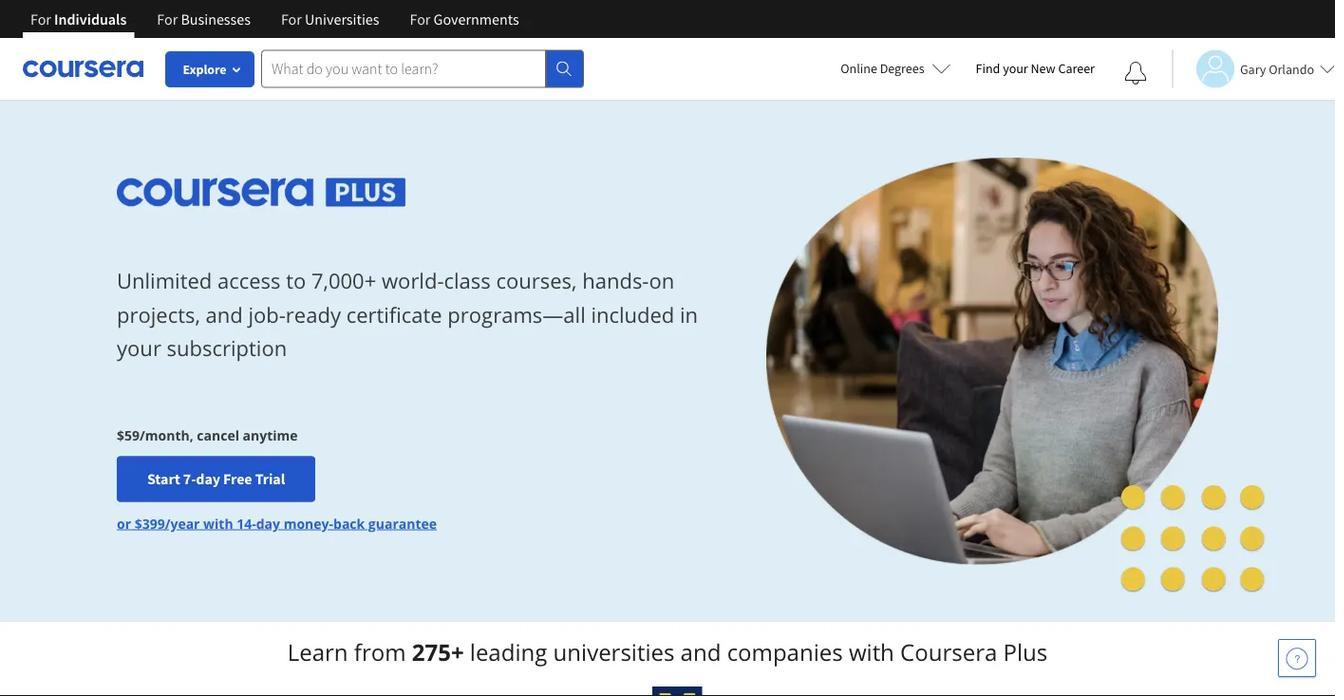 Task type: vqa. For each thing, say whether or not it's contained in the screenshot.
What will I get if I purchase the Certificate?
no



Task type: locate. For each thing, give the bounding box(es) containing it.
for businesses
[[157, 9, 251, 28]]

class
[[444, 267, 491, 295]]

explore button
[[166, 52, 254, 86]]

hands-
[[582, 267, 649, 295]]

help center image
[[1286, 647, 1309, 670]]

day left free
[[196, 469, 220, 488]]

start
[[147, 469, 180, 488]]

subscription
[[167, 333, 287, 362]]

4 for from the left
[[410, 9, 431, 28]]

world-
[[382, 267, 444, 295]]

show notifications image
[[1125, 62, 1147, 85]]

with
[[203, 514, 233, 532], [849, 637, 895, 668]]

day left money- on the left of the page
[[256, 514, 280, 532]]

career
[[1059, 60, 1095, 77]]

for up what do you want to learn? text field
[[410, 9, 431, 28]]

0 vertical spatial with
[[203, 514, 233, 532]]

leading
[[470, 637, 547, 668]]

$399
[[135, 514, 165, 532]]

0 vertical spatial your
[[1003, 60, 1028, 77]]

learn from 275+ leading universities and companies with coursera plus
[[288, 637, 1048, 668]]

for for individuals
[[30, 9, 51, 28]]

certificate
[[346, 300, 442, 329]]

2 for from the left
[[157, 9, 178, 28]]

banner navigation
[[15, 0, 534, 38]]

and inside unlimited access to 7,000+ world-class courses, hands-on projects, and job-ready certificate programs—all included in your subscription
[[206, 300, 243, 329]]

included
[[591, 300, 675, 329]]

1 vertical spatial your
[[117, 333, 161, 362]]

1 vertical spatial and
[[681, 637, 721, 668]]

universities
[[553, 637, 675, 668]]

1 horizontal spatial with
[[849, 637, 895, 668]]

0 horizontal spatial day
[[196, 469, 220, 488]]

for universities
[[281, 9, 379, 28]]

job-
[[248, 300, 286, 329]]

gary
[[1240, 60, 1267, 77]]

1 horizontal spatial and
[[681, 637, 721, 668]]

online degrees
[[841, 60, 925, 77]]

7,000+
[[312, 267, 376, 295]]

3 for from the left
[[281, 9, 302, 28]]

and up subscription
[[206, 300, 243, 329]]

learn
[[288, 637, 348, 668]]

275+
[[412, 637, 464, 668]]

1 horizontal spatial day
[[256, 514, 280, 532]]

online
[[841, 60, 878, 77]]

0 horizontal spatial your
[[117, 333, 161, 362]]

0 horizontal spatial with
[[203, 514, 233, 532]]

in
[[680, 300, 698, 329]]

or $399 /year with 14-day money-back guarantee
[[117, 514, 437, 532]]

and
[[206, 300, 243, 329], [681, 637, 721, 668]]

for individuals
[[30, 9, 127, 28]]

your inside unlimited access to 7,000+ world-class courses, hands-on projects, and job-ready certificate programs—all included in your subscription
[[117, 333, 161, 362]]

and up university of michigan image
[[681, 637, 721, 668]]

0 horizontal spatial and
[[206, 300, 243, 329]]

What do you want to learn? text field
[[261, 50, 546, 88]]

1 for from the left
[[30, 9, 51, 28]]

0 vertical spatial and
[[206, 300, 243, 329]]

with left '14-'
[[203, 514, 233, 532]]

for left universities
[[281, 9, 302, 28]]

projects,
[[117, 300, 200, 329]]

find
[[976, 60, 1001, 77]]

/year
[[165, 514, 200, 532]]

your down projects, at the left
[[117, 333, 161, 362]]

day
[[196, 469, 220, 488], [256, 514, 280, 532]]

unlimited access to 7,000+ world-class courses, hands-on projects, and job-ready certificate programs—all included in your subscription
[[117, 267, 698, 362]]

for left individuals
[[30, 9, 51, 28]]

your right find
[[1003, 60, 1028, 77]]

day inside button
[[196, 469, 220, 488]]

guarantee
[[368, 514, 437, 532]]

free
[[223, 469, 252, 488]]

online degrees button
[[826, 47, 967, 89]]

gary orlando
[[1240, 60, 1315, 77]]

for governments
[[410, 9, 519, 28]]

cancel
[[197, 426, 239, 444]]

your
[[1003, 60, 1028, 77], [117, 333, 161, 362]]

back
[[333, 514, 365, 532]]

/month,
[[140, 426, 194, 444]]

for
[[30, 9, 51, 28], [157, 9, 178, 28], [281, 9, 302, 28], [410, 9, 431, 28]]

find your new career
[[976, 60, 1095, 77]]

None search field
[[261, 50, 584, 88]]

university of michigan image
[[653, 687, 703, 696]]

0 vertical spatial day
[[196, 469, 220, 488]]

with left coursera
[[849, 637, 895, 668]]

for left businesses at the left top of the page
[[157, 9, 178, 28]]



Task type: describe. For each thing, give the bounding box(es) containing it.
for for businesses
[[157, 9, 178, 28]]

companies
[[727, 637, 843, 668]]

programs—all
[[448, 300, 586, 329]]

on
[[649, 267, 675, 295]]

hec paris image
[[897, 693, 964, 696]]

$59
[[117, 426, 140, 444]]

1 vertical spatial day
[[256, 514, 280, 532]]

ready
[[286, 300, 341, 329]]

find your new career link
[[967, 57, 1105, 81]]

money-
[[284, 514, 333, 532]]

gary orlando button
[[1172, 50, 1336, 88]]

businesses
[[181, 9, 251, 28]]

individuals
[[54, 9, 127, 28]]

degrees
[[880, 60, 925, 77]]

coursera plus image
[[117, 178, 406, 207]]

$59 /month, cancel anytime
[[117, 426, 298, 444]]

for for governments
[[410, 9, 431, 28]]

access
[[217, 267, 281, 295]]

1 horizontal spatial your
[[1003, 60, 1028, 77]]

governments
[[434, 9, 519, 28]]

14-
[[237, 514, 256, 532]]

anytime
[[243, 426, 298, 444]]

start 7-day free trial
[[147, 469, 285, 488]]

or
[[117, 514, 131, 532]]

start 7-day free trial button
[[117, 456, 315, 502]]

for for universities
[[281, 9, 302, 28]]

7-
[[183, 469, 196, 488]]

1 vertical spatial with
[[849, 637, 895, 668]]

to
[[286, 267, 306, 295]]

coursera
[[901, 637, 998, 668]]

courses,
[[496, 267, 577, 295]]

from
[[354, 637, 406, 668]]

explore
[[183, 61, 227, 78]]

universities
[[305, 9, 379, 28]]

trial
[[255, 469, 285, 488]]

orlando
[[1269, 60, 1315, 77]]

coursera image
[[23, 53, 143, 84]]

unlimited
[[117, 267, 212, 295]]

plus
[[1004, 637, 1048, 668]]

new
[[1031, 60, 1056, 77]]



